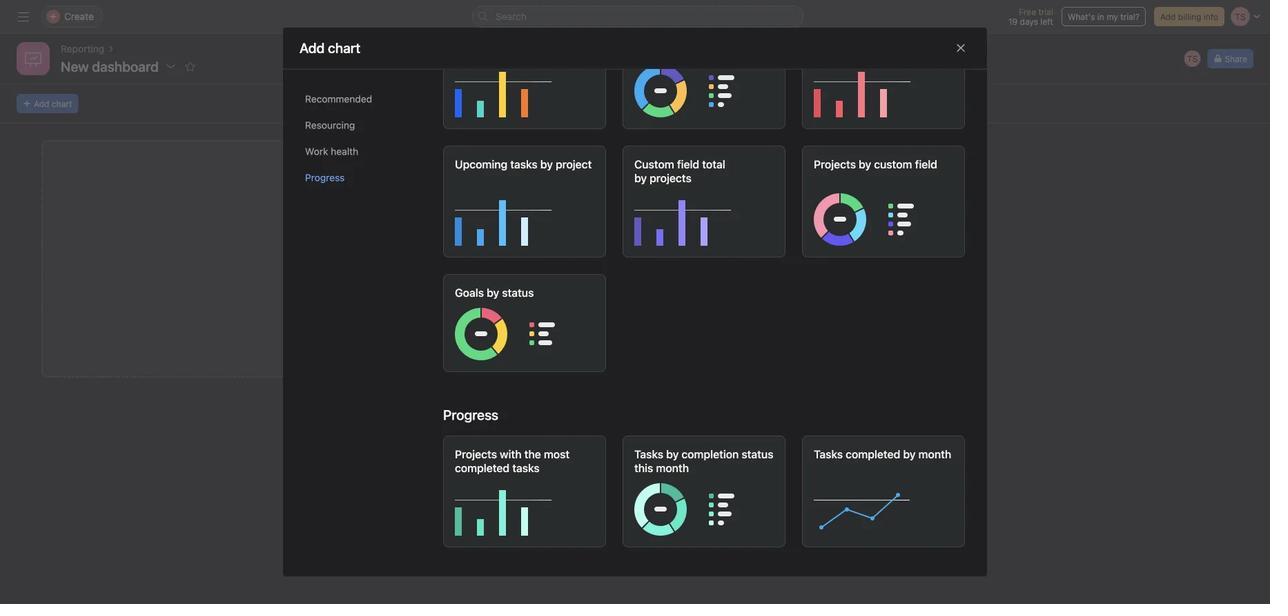 Task type: locate. For each thing, give the bounding box(es) containing it.
image of a green column chart image
[[455, 480, 596, 536]]

tasks inside tasks by completion status this month
[[634, 448, 664, 461]]

1 horizontal spatial tasks
[[814, 448, 843, 461]]

upcoming
[[455, 158, 508, 171]]

resourcing button
[[305, 112, 421, 138]]

image of a multicolored column chart image
[[455, 62, 596, 117]]

0 horizontal spatial projects
[[455, 448, 497, 461]]

tasks up this month
[[634, 448, 664, 461]]

projects by custom field button
[[802, 146, 965, 257]]

ts
[[1187, 54, 1198, 64]]

recommended button
[[305, 86, 421, 112]]

2 tasks from the left
[[814, 448, 843, 461]]

1 horizontal spatial by
[[859, 158, 871, 171]]

tasks
[[634, 448, 664, 461], [814, 448, 843, 461]]

1 horizontal spatial add
[[1160, 12, 1176, 21]]

by up this month
[[666, 448, 679, 461]]

projects with the most completed tasks button
[[443, 436, 606, 547]]

by for tasks
[[666, 448, 679, 461]]

add to starred image
[[185, 61, 196, 72]]

days
[[1020, 17, 1038, 26]]

1 horizontal spatial projects
[[814, 158, 856, 171]]

progress inside button
[[305, 172, 345, 183]]

tasks left completed on the bottom right
[[814, 448, 843, 461]]

free trial 19 days left
[[1009, 7, 1053, 26]]

add chart
[[300, 40, 360, 56]]

by
[[859, 158, 871, 171], [666, 448, 679, 461]]

add left billing
[[1160, 12, 1176, 21]]

show options image
[[165, 61, 177, 72]]

status
[[742, 448, 774, 461]]

0 vertical spatial by
[[859, 158, 871, 171]]

work health button
[[305, 138, 421, 165]]

tasks for tasks by completion status this month
[[634, 448, 664, 461]]

add left chart at the top
[[34, 99, 49, 108]]

0 horizontal spatial by
[[666, 448, 679, 461]]

by projects
[[634, 171, 692, 185]]

add
[[1160, 12, 1176, 21], [34, 99, 49, 108]]

info
[[1204, 12, 1218, 21]]

tasks completed by month button
[[802, 436, 965, 547]]

projects with the most completed tasks
[[455, 448, 570, 475]]

1 vertical spatial progress
[[443, 407, 498, 423]]

goals by status
[[455, 286, 534, 299]]

projects inside "button"
[[814, 158, 856, 171]]

recommended
[[305, 93, 372, 105]]

0 horizontal spatial progress
[[305, 172, 345, 183]]

progress down work health
[[305, 172, 345, 183]]

by inside "button"
[[859, 158, 871, 171]]

free
[[1019, 7, 1036, 17]]

what's in my trial?
[[1068, 12, 1140, 21]]

add chart button
[[17, 94, 78, 113]]

search
[[496, 11, 527, 22]]

resourcing
[[305, 119, 355, 131]]

add for add chart
[[34, 99, 49, 108]]

search button
[[472, 6, 804, 28]]

projects for projects with the most completed tasks
[[455, 448, 497, 461]]

work health
[[305, 146, 358, 157]]

progress button
[[305, 165, 421, 191]]

custom field total by projects
[[634, 158, 725, 185]]

0 horizontal spatial add
[[34, 99, 49, 108]]

progress up completed tasks
[[443, 407, 498, 423]]

1 vertical spatial by
[[666, 448, 679, 461]]

total
[[702, 158, 725, 171]]

most
[[544, 448, 570, 461]]

1 horizontal spatial progress
[[443, 407, 498, 423]]

by project
[[540, 158, 592, 171]]

projects
[[814, 158, 856, 171], [455, 448, 497, 461]]

share button
[[1208, 49, 1254, 68]]

with
[[500, 448, 522, 461]]

0 horizontal spatial tasks
[[634, 448, 664, 461]]

by inside tasks by completion status this month
[[666, 448, 679, 461]]

reporting link
[[61, 41, 104, 57]]

image of a blue line chart image
[[814, 480, 955, 536]]

by left custom field
[[859, 158, 871, 171]]

new dashboard
[[61, 58, 159, 74]]

this month
[[634, 461, 689, 475]]

image of a multicolored donut chart image
[[634, 62, 775, 117], [814, 62, 955, 117], [814, 190, 955, 246], [455, 305, 596, 360]]

0 vertical spatial add
[[1160, 12, 1176, 21]]

billing
[[1178, 12, 1201, 21]]

tasks
[[510, 158, 538, 171]]

1 vertical spatial projects
[[455, 448, 497, 461]]

projects by custom field
[[814, 158, 937, 171]]

1 tasks from the left
[[634, 448, 664, 461]]

by for projects
[[859, 158, 871, 171]]

by status
[[487, 286, 534, 299]]

0 vertical spatial projects
[[814, 158, 856, 171]]

progress
[[305, 172, 345, 183], [443, 407, 498, 423]]

1 vertical spatial add
[[34, 99, 49, 108]]

projects inside projects with the most completed tasks
[[455, 448, 497, 461]]

health
[[331, 146, 358, 157]]

report image
[[25, 50, 41, 67]]

tasks for tasks completed by month
[[814, 448, 843, 461]]

0 vertical spatial progress
[[305, 172, 345, 183]]



Task type: vqa. For each thing, say whether or not it's contained in the screenshot.
2nd task… from the bottom of the page
no



Task type: describe. For each thing, give the bounding box(es) containing it.
chart
[[52, 99, 72, 108]]

work
[[305, 146, 328, 157]]

upcoming tasks by project
[[455, 158, 592, 171]]

upcoming tasks by project button
[[443, 146, 606, 257]]

in
[[1097, 12, 1104, 21]]

image of a green donut chart image
[[634, 480, 775, 536]]

share
[[1225, 54, 1247, 64]]

completed tasks
[[455, 461, 540, 475]]

add chart
[[34, 99, 72, 108]]

add billing info
[[1160, 12, 1218, 21]]

what's
[[1068, 12, 1095, 21]]

custom field
[[874, 158, 937, 171]]

my
[[1107, 12, 1118, 21]]

close image
[[955, 43, 966, 54]]

completion
[[682, 448, 739, 461]]

tasks completed by month
[[814, 448, 951, 461]]

image of a blue column chart image
[[455, 190, 596, 246]]

projects for projects by custom field
[[814, 158, 856, 171]]

search list box
[[472, 6, 804, 28]]

add for add billing info
[[1160, 12, 1176, 21]]

reporting
[[61, 43, 104, 55]]

19
[[1009, 17, 1018, 26]]

tasks by completion status this month button
[[623, 436, 786, 547]]

trial
[[1039, 7, 1053, 17]]

add billing info button
[[1154, 7, 1225, 26]]

custom field total by projects button
[[623, 146, 786, 257]]

image of a multicolored donut chart image inside goals by status button
[[455, 305, 596, 360]]

goals by status button
[[443, 274, 606, 372]]

image of a purple column chart image
[[634, 190, 775, 246]]

left
[[1041, 17, 1053, 26]]

completed
[[846, 448, 900, 461]]

trial?
[[1121, 12, 1140, 21]]

image of a multicolored donut chart image inside projects by custom field "button"
[[814, 190, 955, 246]]

tasks by completion status this month
[[634, 448, 774, 475]]

custom
[[634, 158, 674, 171]]

what's in my trial? button
[[1062, 7, 1146, 26]]

the
[[524, 448, 541, 461]]

field
[[677, 158, 699, 171]]

goals
[[455, 286, 484, 299]]

by month
[[903, 448, 951, 461]]

ts button
[[1183, 49, 1202, 68]]



